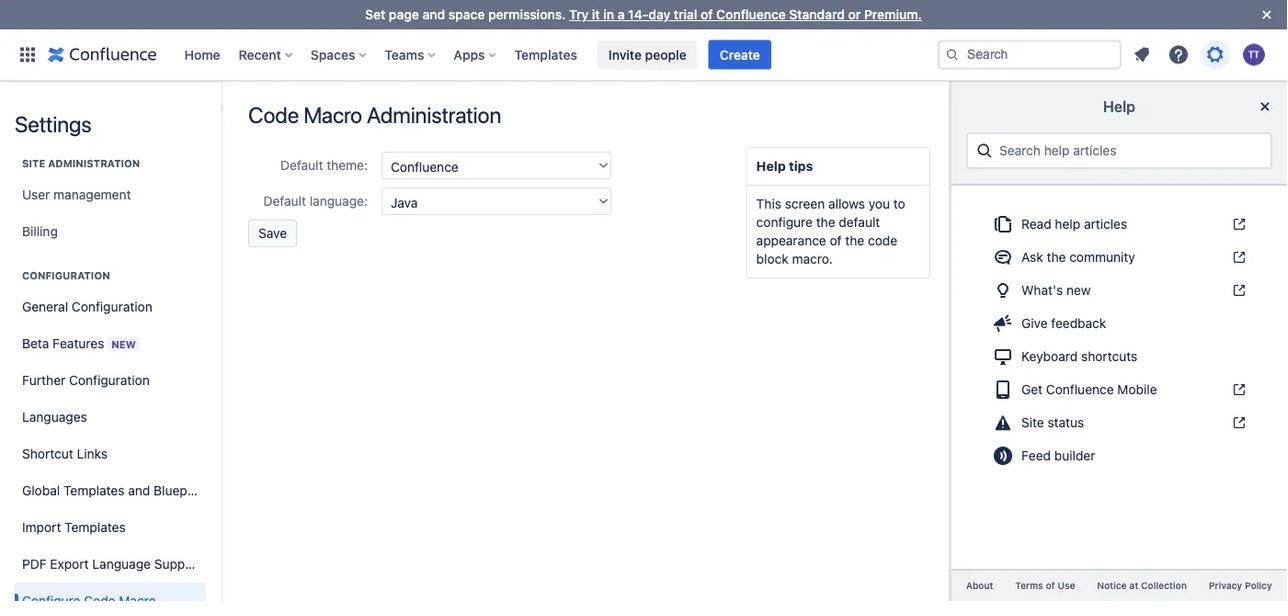 Task type: locate. For each thing, give the bounding box(es) containing it.
configuration for further
[[69, 373, 150, 388]]

or
[[849, 7, 861, 22]]

1 shortcut icon image from the top
[[1229, 217, 1247, 232]]

0 horizontal spatial help
[[757, 159, 786, 174]]

search image
[[946, 47, 960, 62]]

templates for import templates
[[65, 520, 126, 535]]

2 vertical spatial the
[[1047, 250, 1067, 265]]

feed builder
[[1022, 448, 1096, 464]]

0 horizontal spatial site
[[22, 158, 45, 170]]

shortcut icon image inside the what's new link
[[1229, 283, 1247, 298]]

configuration group
[[15, 250, 214, 602]]

1 horizontal spatial and
[[423, 7, 445, 22]]

configuration up languages link
[[69, 373, 150, 388]]

1 vertical spatial configuration
[[72, 299, 152, 315]]

site for site administration
[[22, 158, 45, 170]]

recent button
[[233, 40, 300, 69]]

1 vertical spatial help
[[757, 159, 786, 174]]

5 shortcut icon image from the top
[[1229, 416, 1247, 431]]

2 vertical spatial configuration
[[69, 373, 150, 388]]

day
[[649, 7, 671, 22]]

shortcut icon image for community
[[1229, 250, 1247, 265]]

to
[[894, 196, 906, 212]]

default for default language:
[[264, 194, 306, 209]]

invite people
[[609, 47, 687, 62]]

templates up pdf export language support link
[[65, 520, 126, 535]]

banner
[[0, 29, 1288, 81]]

further
[[22, 373, 66, 388]]

site right the warning icon
[[1022, 415, 1045, 431]]

default theme:
[[281, 158, 368, 173]]

notice at collection
[[1098, 581, 1188, 591]]

shortcut icon image inside ask the community link
[[1229, 250, 1247, 265]]

further configuration
[[22, 373, 150, 388]]

notice at collection link
[[1087, 579, 1199, 594]]

import
[[22, 520, 61, 535]]

your profile and preferences image
[[1244, 44, 1266, 66]]

0 horizontal spatial confluence
[[717, 7, 786, 22]]

terms of use
[[1016, 581, 1076, 591]]

help up search help articles "field"
[[1104, 98, 1136, 115]]

theme:
[[327, 158, 368, 173]]

trial
[[674, 7, 698, 22]]

notification icon image
[[1132, 44, 1154, 66]]

templates inside "global templates and blueprints" link
[[63, 483, 125, 499]]

2 horizontal spatial of
[[1047, 581, 1056, 591]]

of left use at the bottom
[[1047, 581, 1056, 591]]

0 vertical spatial templates
[[515, 47, 578, 62]]

and right page
[[423, 7, 445, 22]]

shortcut icon image
[[1229, 217, 1247, 232], [1229, 250, 1247, 265], [1229, 283, 1247, 298], [1229, 383, 1247, 397], [1229, 416, 1247, 431]]

shortcut icon image for mobile
[[1229, 383, 1247, 397]]

1 vertical spatial the
[[846, 233, 865, 248]]

2 shortcut icon image from the top
[[1229, 250, 1247, 265]]

user
[[22, 187, 50, 202]]

1 vertical spatial site
[[1022, 415, 1045, 431]]

settings icon image
[[1205, 44, 1227, 66]]

configuration inside general configuration link
[[72, 299, 152, 315]]

status
[[1048, 415, 1085, 431]]

language
[[92, 557, 151, 572]]

0 horizontal spatial of
[[701, 7, 713, 22]]

shortcut icon image inside "get confluence mobile" link
[[1229, 383, 1247, 397]]

0 vertical spatial confluence
[[717, 7, 786, 22]]

features
[[53, 336, 104, 351]]

terms of use link
[[1005, 579, 1087, 594]]

3 shortcut icon image from the top
[[1229, 283, 1247, 298]]

1 horizontal spatial confluence
[[1047, 382, 1115, 397]]

default for default theme:
[[281, 158, 323, 173]]

languages
[[22, 410, 87, 425]]

block
[[757, 252, 789, 267]]

1 vertical spatial default
[[264, 194, 306, 209]]

0 vertical spatial of
[[701, 7, 713, 22]]

ask the community
[[1022, 250, 1136, 265]]

settings
[[15, 111, 92, 137]]

1 horizontal spatial of
[[830, 233, 842, 248]]

spaces
[[311, 47, 355, 62]]

confluence up create at the right of the page
[[717, 7, 786, 22]]

read help articles
[[1022, 217, 1128, 232]]

this
[[757, 196, 782, 212]]

default up default language:
[[281, 158, 323, 173]]

of right "trial"
[[701, 7, 713, 22]]

apps button
[[448, 40, 504, 69]]

and
[[423, 7, 445, 22], [128, 483, 150, 499]]

the down screen
[[817, 215, 836, 230]]

Search field
[[938, 40, 1122, 69]]

1 horizontal spatial help
[[1104, 98, 1136, 115]]

configuration up general
[[22, 270, 110, 282]]

space
[[449, 7, 485, 22]]

templates down permissions.
[[515, 47, 578, 62]]

get
[[1022, 382, 1043, 397]]

shortcut icon image inside "read help articles" link
[[1229, 217, 1247, 232]]

try
[[569, 7, 589, 22]]

code
[[248, 102, 299, 128]]

code
[[868, 233, 898, 248]]

0 vertical spatial default
[[281, 158, 323, 173]]

articles
[[1085, 217, 1128, 232]]

management
[[54, 187, 131, 202]]

of up macro.
[[830, 233, 842, 248]]

configuration up new
[[72, 299, 152, 315]]

default language:
[[264, 194, 368, 209]]

keyboard shortcuts button
[[982, 342, 1258, 372]]

site status link
[[982, 408, 1258, 438]]

0 vertical spatial site
[[22, 158, 45, 170]]

0 vertical spatial help
[[1104, 98, 1136, 115]]

and inside configuration group
[[128, 483, 150, 499]]

1 vertical spatial of
[[830, 233, 842, 248]]

macro.
[[793, 252, 833, 267]]

signal icon image
[[993, 445, 1015, 467]]

the down "default"
[[846, 233, 865, 248]]

the
[[817, 215, 836, 230], [846, 233, 865, 248], [1047, 250, 1067, 265]]

help for help
[[1104, 98, 1136, 115]]

None submit
[[248, 220, 297, 247]]

new
[[112, 339, 136, 350]]

and left blueprints at the left bottom of page
[[128, 483, 150, 499]]

2 vertical spatial of
[[1047, 581, 1056, 591]]

close image
[[1255, 96, 1277, 118]]

import templates link
[[15, 510, 206, 546]]

1 vertical spatial templates
[[63, 483, 125, 499]]

templates inside import templates link
[[65, 520, 126, 535]]

feedback icon image
[[993, 313, 1015, 335]]

configuration inside further configuration 'link'
[[69, 373, 150, 388]]

help tips
[[757, 159, 813, 174]]

site
[[22, 158, 45, 170], [1022, 415, 1045, 431]]

premium.
[[865, 7, 923, 22]]

try it in a 14-day trial of confluence standard or premium. link
[[569, 7, 923, 22]]

templates down links
[[63, 483, 125, 499]]

default down default theme:
[[264, 194, 306, 209]]

2 vertical spatial templates
[[65, 520, 126, 535]]

help
[[1056, 217, 1081, 232]]

2 horizontal spatial the
[[1047, 250, 1067, 265]]

help left 'tips'
[[757, 159, 786, 174]]

user management
[[22, 187, 131, 202]]

4 shortcut icon image from the top
[[1229, 383, 1247, 397]]

1 vertical spatial and
[[128, 483, 150, 499]]

billing link
[[15, 213, 206, 250]]

confluence down keyboard shortcuts
[[1047, 382, 1115, 397]]

the right ask
[[1047, 250, 1067, 265]]

site up user
[[22, 158, 45, 170]]

shortcut icon image for articles
[[1229, 217, 1247, 232]]

spaces button
[[305, 40, 374, 69]]

pdf export language support link
[[15, 546, 206, 583]]

templates for global templates and blueprints
[[63, 483, 125, 499]]

site administration group
[[15, 138, 206, 256]]

0 horizontal spatial the
[[817, 215, 836, 230]]

confluence image
[[48, 44, 157, 66], [48, 44, 157, 66]]

use
[[1059, 581, 1076, 591]]

0 horizontal spatial and
[[128, 483, 150, 499]]

1 horizontal spatial site
[[1022, 415, 1045, 431]]

0 vertical spatial the
[[817, 215, 836, 230]]

administration
[[48, 158, 140, 170]]

appswitcher icon image
[[17, 44, 39, 66]]

templates
[[515, 47, 578, 62], [63, 483, 125, 499], [65, 520, 126, 535]]

ask the community link
[[982, 243, 1258, 272]]

site inside group
[[22, 158, 45, 170]]

administration
[[367, 102, 501, 128]]

0 vertical spatial and
[[423, 7, 445, 22]]

general configuration link
[[15, 289, 206, 326]]

new
[[1067, 283, 1092, 298]]

help for help tips
[[757, 159, 786, 174]]



Task type: vqa. For each thing, say whether or not it's contained in the screenshot.
Turtle
no



Task type: describe. For each thing, give the bounding box(es) containing it.
0 vertical spatial configuration
[[22, 270, 110, 282]]

policy
[[1246, 581, 1273, 591]]

about
[[967, 581, 994, 591]]

support
[[154, 557, 202, 572]]

notice
[[1098, 581, 1128, 591]]

14-
[[628, 7, 649, 22]]

a
[[618, 7, 625, 22]]

documents icon image
[[993, 213, 1015, 235]]

close image
[[1257, 4, 1279, 26]]

macro
[[304, 102, 362, 128]]

at
[[1130, 581, 1139, 591]]

apps
[[454, 47, 485, 62]]

feed builder button
[[982, 442, 1258, 471]]

read help articles link
[[982, 210, 1258, 239]]

default
[[839, 215, 881, 230]]

invite
[[609, 47, 642, 62]]

people
[[645, 47, 687, 62]]

templates link
[[509, 40, 583, 69]]

and for page
[[423, 7, 445, 22]]

Search help articles field
[[994, 134, 1264, 167]]

appearance
[[757, 233, 827, 248]]

and for templates
[[128, 483, 150, 499]]

shortcut icon image inside site status link
[[1229, 416, 1247, 431]]

give
[[1022, 316, 1048, 331]]

import templates
[[22, 520, 126, 535]]

further configuration link
[[15, 362, 206, 399]]

builder
[[1055, 448, 1096, 464]]

give feedback
[[1022, 316, 1107, 331]]

global templates and blueprints
[[22, 483, 214, 499]]

pdf
[[22, 557, 47, 572]]

you
[[869, 196, 891, 212]]

global element
[[11, 29, 935, 80]]

languages link
[[15, 399, 206, 436]]

what's new
[[1022, 283, 1092, 298]]

collection
[[1142, 581, 1188, 591]]

site administration
[[22, 158, 140, 170]]

allows
[[829, 196, 866, 212]]

site status
[[1022, 415, 1085, 431]]

lightbulb icon image
[[993, 280, 1015, 302]]

configuration for general
[[72, 299, 152, 315]]

get confluence mobile
[[1022, 382, 1158, 397]]

keyboard shortcuts
[[1022, 349, 1138, 364]]

teams button
[[379, 40, 443, 69]]

mobile
[[1118, 382, 1158, 397]]

code macro administration
[[248, 102, 501, 128]]

configure
[[757, 215, 813, 230]]

site for site status
[[1022, 415, 1045, 431]]

about button
[[956, 579, 1005, 594]]

help icon image
[[1168, 44, 1190, 66]]

create link
[[709, 40, 772, 69]]

of inside this screen allows you to configure the default appearance of the code block macro.
[[830, 233, 842, 248]]

read
[[1022, 217, 1052, 232]]

tips
[[789, 159, 813, 174]]

banner containing home
[[0, 29, 1288, 81]]

1 horizontal spatial the
[[846, 233, 865, 248]]

mobile icon image
[[993, 379, 1015, 401]]

language:
[[310, 194, 368, 209]]

privacy policy link
[[1199, 579, 1284, 594]]

set
[[365, 7, 386, 22]]

page
[[389, 7, 419, 22]]

what's new link
[[982, 276, 1258, 305]]

get confluence mobile link
[[982, 375, 1258, 405]]

privacy
[[1210, 581, 1243, 591]]

general
[[22, 299, 68, 315]]

teams
[[385, 47, 424, 62]]

in
[[604, 7, 615, 22]]

1 vertical spatial confluence
[[1047, 382, 1115, 397]]

screen icon image
[[993, 346, 1015, 368]]

shortcuts
[[1082, 349, 1138, 364]]

standard
[[790, 7, 845, 22]]

warning icon image
[[993, 412, 1015, 434]]

user management link
[[15, 177, 206, 213]]

set page and space permissions. try it in a 14-day trial of confluence standard or premium.
[[365, 7, 923, 22]]

pdf export language support
[[22, 557, 202, 572]]

what's
[[1022, 283, 1064, 298]]

terms
[[1016, 581, 1044, 591]]

billing
[[22, 224, 58, 239]]

templates inside templates link
[[515, 47, 578, 62]]

beta features new
[[22, 336, 136, 351]]

this screen allows you to configure the default appearance of the code block macro.
[[757, 196, 906, 267]]

blueprints
[[154, 483, 214, 499]]

give feedback button
[[982, 309, 1258, 339]]

create
[[720, 47, 761, 62]]

feedback
[[1052, 316, 1107, 331]]

global
[[22, 483, 60, 499]]

it
[[592, 7, 600, 22]]

of inside terms of use 'link'
[[1047, 581, 1056, 591]]

global templates and blueprints link
[[15, 473, 214, 510]]

privacy policy
[[1210, 581, 1273, 591]]

keyboard
[[1022, 349, 1078, 364]]

ask
[[1022, 250, 1044, 265]]

comment icon image
[[993, 247, 1015, 269]]

export
[[50, 557, 89, 572]]

home
[[184, 47, 220, 62]]



